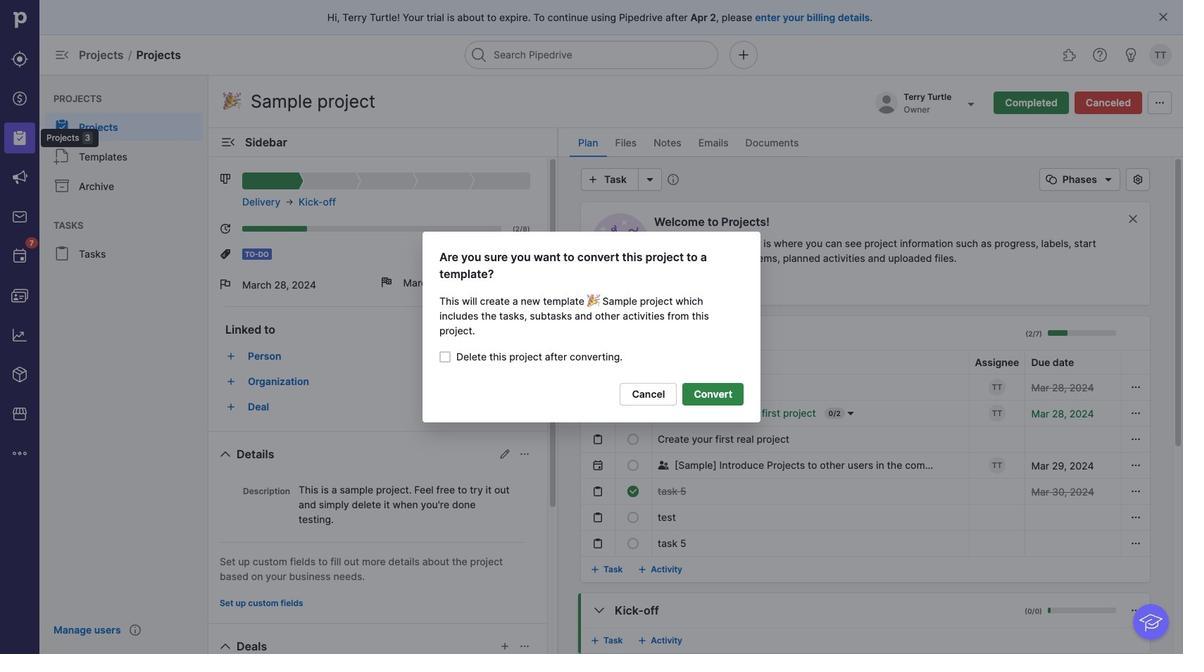 Task type: locate. For each thing, give the bounding box(es) containing it.
color link image
[[590, 564, 601, 575], [637, 564, 648, 575]]

table
[[564, 351, 1150, 557]]

column header
[[564, 351, 581, 374], [581, 351, 615, 374], [615, 351, 652, 374], [652, 351, 969, 374], [969, 351, 1025, 374], [1025, 351, 1122, 374], [1122, 351, 1150, 374]]

3 color undefined image from the top
[[54, 177, 70, 194]]

info image
[[668, 174, 679, 185], [129, 625, 141, 636]]

6 column header from the left
[[1025, 351, 1122, 374]]

color undefined image
[[54, 118, 70, 135], [54, 148, 70, 165], [54, 177, 70, 194]]

1 vertical spatial color undefined image
[[54, 148, 70, 165]]

color link image
[[225, 351, 237, 362], [225, 376, 237, 387], [225, 401, 237, 413], [590, 635, 601, 647], [637, 635, 648, 647]]

1 horizontal spatial color link image
[[637, 564, 648, 575]]

transfer ownership image
[[963, 95, 980, 112]]

0 vertical spatial info image
[[668, 174, 679, 185]]

sales assistant image
[[1123, 46, 1140, 63]]

1 horizontal spatial info image
[[668, 174, 679, 185]]

menu
[[0, 0, 99, 654], [39, 75, 208, 654]]

quick help image
[[1092, 46, 1109, 63]]

insights image
[[11, 327, 28, 344]]

campaigns image
[[11, 169, 28, 186]]

2 color undefined image from the top
[[54, 148, 70, 165]]

0 horizontal spatial info image
[[129, 625, 141, 636]]

row
[[564, 351, 1150, 374]]

color undefined image
[[54, 245, 70, 262], [11, 248, 28, 265]]

3 column header from the left
[[615, 351, 652, 374]]

1 color undefined image from the top
[[54, 118, 70, 135]]

sales inbox image
[[11, 208, 28, 225]]

cell
[[581, 374, 615, 400], [581, 400, 615, 426], [969, 426, 1025, 453], [1025, 426, 1122, 453], [969, 479, 1025, 505], [969, 505, 1025, 531], [1025, 505, 1122, 531], [969, 531, 1025, 557], [1025, 531, 1122, 557]]

dialog
[[0, 0, 1183, 654]]

2 vertical spatial color undefined image
[[54, 177, 70, 194]]

color primary image
[[1100, 171, 1117, 188], [585, 174, 601, 185], [1130, 174, 1147, 185], [1125, 213, 1142, 225], [628, 382, 639, 393], [1130, 382, 1142, 393], [592, 434, 603, 445], [628, 434, 639, 445], [519, 449, 530, 460], [592, 460, 603, 471], [1130, 460, 1142, 471], [592, 486, 603, 497], [628, 486, 639, 497], [592, 512, 603, 523], [1130, 512, 1142, 523], [592, 538, 603, 549], [1130, 538, 1142, 549], [499, 641, 511, 652]]

0 horizontal spatial color link image
[[590, 564, 601, 575]]

0 vertical spatial color undefined image
[[54, 118, 70, 135]]

color primary image
[[1158, 11, 1169, 23], [1152, 97, 1168, 108], [220, 134, 237, 151], [220, 173, 231, 185], [1043, 174, 1060, 185], [220, 223, 231, 235], [220, 249, 231, 260], [381, 277, 392, 288], [220, 279, 231, 290], [439, 351, 451, 363], [845, 408, 856, 419], [1130, 408, 1142, 419], [1130, 434, 1142, 445], [217, 446, 234, 463], [499, 449, 511, 460], [628, 460, 639, 471], [658, 460, 669, 471], [1130, 486, 1142, 497], [628, 512, 639, 523], [628, 538, 639, 549], [591, 602, 608, 619], [1130, 605, 1142, 616], [217, 638, 234, 654], [519, 641, 530, 652]]

projects image
[[11, 130, 28, 146]]

more options image
[[642, 174, 658, 185]]

row group
[[564, 374, 1150, 557]]

marketplace image
[[11, 406, 28, 423]]

menu item
[[39, 113, 208, 141], [0, 118, 39, 158]]

menu toggle image
[[54, 46, 70, 63]]



Task type: describe. For each thing, give the bounding box(es) containing it.
home image
[[9, 9, 30, 30]]

contacts image
[[11, 287, 28, 304]]

2 color link image from the left
[[637, 564, 648, 575]]

1 column header from the left
[[564, 351, 581, 374]]

0 horizontal spatial color undefined image
[[11, 248, 28, 265]]

deals image
[[11, 90, 28, 107]]

7 column header from the left
[[1122, 351, 1150, 374]]

quick add image
[[735, 46, 752, 63]]

5 column header from the left
[[969, 351, 1025, 374]]

🎉  Sample project text field
[[220, 87, 409, 115]]

1 horizontal spatial color undefined image
[[54, 245, 70, 262]]

knowledge center bot, also known as kc bot is an onboarding assistant that allows you to see the list of onboarding items in one place for quick and easy reference. this improves your in-app experience. image
[[1133, 604, 1169, 640]]

leads image
[[11, 51, 28, 68]]

Search Pipedrive field
[[465, 41, 718, 69]]

1 color link image from the left
[[590, 564, 601, 575]]

4 column header from the left
[[652, 351, 969, 374]]

1 vertical spatial info image
[[129, 625, 141, 636]]

2 column header from the left
[[581, 351, 615, 374]]

products image
[[11, 366, 28, 383]]

more image
[[11, 445, 28, 462]]



Task type: vqa. For each thing, say whether or not it's contained in the screenshot.
Sales Inbox image in the left top of the page
yes



